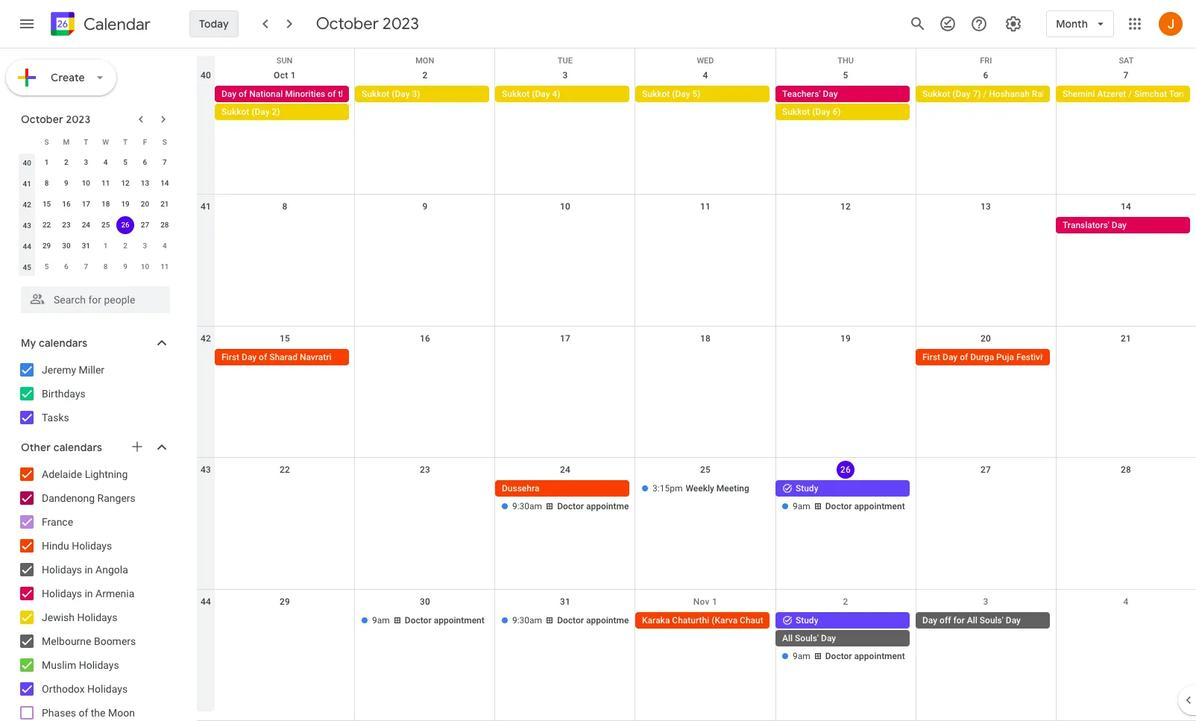 Task type: vqa. For each thing, say whether or not it's contained in the screenshot.
the Google Meet video conferencing A Meet link will be generated after booking
no



Task type: locate. For each thing, give the bounding box(es) containing it.
hindu
[[42, 540, 69, 552]]

the inside day of national minorities of the republic of armenia sukkot (day 2)
[[338, 89, 351, 99]]

first for first day of durga puja festivities
[[922, 352, 940, 362]]

23
[[62, 221, 71, 229], [420, 465, 430, 475]]

hoshanah
[[989, 89, 1030, 99]]

(day for 5)
[[672, 89, 690, 99]]

0 vertical spatial all
[[967, 615, 977, 625]]

birthdays
[[42, 388, 86, 400]]

holidays up holidays in angola
[[72, 540, 112, 552]]

sukkot for sukkot (day 7) / hoshanah rabah shemini atzeret / simchat torah
[[922, 89, 950, 99]]

armenia inside other calendars list
[[95, 588, 134, 600]]

s left m at the left top of page
[[44, 138, 49, 146]]

calendars inside dropdown button
[[39, 336, 87, 350]]

(day left 5)
[[672, 89, 690, 99]]

2 study from the top
[[796, 615, 818, 625]]

42 for sun
[[200, 333, 211, 344]]

november 10 element
[[136, 258, 154, 276]]

24
[[82, 221, 90, 229], [560, 465, 571, 475]]

1 vertical spatial 26
[[840, 465, 851, 475]]

study for 25
[[796, 483, 818, 494]]

14 inside october 2023 grid
[[160, 179, 169, 187]]

holidays in armenia
[[42, 588, 134, 600]]

0 vertical spatial 26
[[121, 221, 130, 229]]

1 right nov
[[712, 596, 718, 607]]

2 horizontal spatial 10
[[560, 202, 571, 212]]

translators' day button
[[1056, 217, 1190, 234]]

5 down thu
[[843, 70, 848, 81]]

18 inside october 2023 grid
[[101, 200, 110, 208]]

jeremy miller
[[42, 364, 104, 376]]

souls'
[[980, 615, 1004, 625], [795, 633, 819, 643]]

1 study button from the top
[[775, 480, 910, 497]]

41 inside row group
[[23, 179, 31, 188]]

0 horizontal spatial 18
[[101, 200, 110, 208]]

1
[[291, 70, 296, 81], [45, 158, 49, 166], [104, 242, 108, 250], [712, 596, 718, 607]]

3 up 10 element
[[84, 158, 88, 166]]

sukkot left 7)
[[922, 89, 950, 99]]

(day left the 6)
[[812, 107, 830, 117]]

sukkot inside teachers' day sukkot (day 6)
[[782, 107, 810, 117]]

armenia down mon
[[400, 89, 434, 99]]

3 up day off for all souls' day button
[[983, 596, 988, 607]]

sukkot (day 7) / hoshanah rabah shemini atzeret / simchat torah
[[922, 89, 1192, 99]]

first left the durga
[[922, 352, 940, 362]]

(day inside teachers' day sukkot (day 6)
[[812, 107, 830, 117]]

sukkot down "teachers'" at right
[[782, 107, 810, 117]]

1 vertical spatial all
[[782, 633, 793, 643]]

of inside button
[[960, 352, 968, 362]]

0 vertical spatial armenia
[[400, 89, 434, 99]]

the
[[338, 89, 351, 99], [91, 707, 106, 719]]

14
[[160, 179, 169, 187], [1121, 202, 1131, 212]]

of right minorities
[[328, 89, 336, 99]]

40
[[200, 70, 211, 81], [23, 158, 31, 167]]

1 vertical spatial 17
[[560, 333, 571, 344]]

holidays for orthodox
[[87, 683, 128, 695]]

14 right 13 element
[[160, 179, 169, 187]]

7 left november 8 element
[[84, 262, 88, 271]]

2 horizontal spatial 6
[[983, 70, 988, 81]]

november 7 element
[[77, 258, 95, 276]]

row group
[[17, 152, 174, 277]]

29
[[42, 242, 51, 250], [280, 596, 290, 607]]

1 horizontal spatial 16
[[420, 333, 430, 344]]

15 up 'sharad'
[[280, 333, 290, 344]]

november 4 element
[[156, 237, 174, 255]]

2 vertical spatial 5
[[45, 262, 49, 271]]

0 vertical spatial the
[[338, 89, 351, 99]]

cell containing teachers' day
[[775, 86, 916, 122]]

1 horizontal spatial 12
[[840, 202, 851, 212]]

0 horizontal spatial t
[[84, 138, 88, 146]]

1 right oct at the left top of page
[[291, 70, 296, 81]]

44 inside october 2023 grid
[[23, 242, 31, 250]]

row group inside october 2023 grid
[[17, 152, 174, 277]]

1 vertical spatial 40
[[23, 158, 31, 167]]

translators'
[[1063, 220, 1109, 231]]

cell
[[215, 86, 434, 122], [775, 86, 916, 122], [215, 217, 355, 235], [355, 217, 495, 235], [495, 217, 635, 235], [775, 217, 916, 235], [916, 217, 1056, 235], [355, 349, 495, 367], [495, 349, 635, 367], [775, 349, 916, 367], [1056, 349, 1196, 367], [215, 480, 355, 516], [355, 480, 495, 516], [495, 480, 637, 516], [775, 480, 916, 516], [916, 480, 1056, 516], [1056, 480, 1196, 516], [215, 612, 355, 666], [775, 612, 916, 666], [1056, 612, 1196, 666]]

7 down sat
[[1123, 70, 1129, 81]]

42 for m
[[23, 200, 31, 208]]

26 cell
[[115, 215, 135, 236]]

row containing 15
[[17, 194, 174, 215]]

23 element
[[57, 216, 75, 234]]

sat
[[1119, 56, 1134, 66]]

of down orthodox holidays
[[79, 707, 88, 719]]

40 for sun
[[200, 70, 211, 81]]

10 for "november 10" element on the left
[[141, 262, 149, 271]]

2023 up m at the left top of page
[[66, 113, 91, 126]]

november 1 element
[[97, 237, 115, 255]]

cell containing day of national minorities of the republic of armenia
[[215, 86, 434, 122]]

0 horizontal spatial 27
[[141, 221, 149, 229]]

(day for 3)
[[392, 89, 410, 99]]

1 horizontal spatial 40
[[200, 70, 211, 81]]

all souls' day button
[[775, 630, 910, 646]]

16 inside october 2023 grid
[[62, 200, 71, 208]]

15 inside october 2023 grid
[[42, 200, 51, 208]]

2 down m at the left top of page
[[64, 158, 68, 166]]

republic
[[353, 89, 388, 99]]

1 vertical spatial study
[[796, 615, 818, 625]]

october up day of national minorities of the republic of armenia button
[[316, 13, 379, 34]]

orthodox holidays
[[42, 683, 128, 695]]

0 horizontal spatial 26
[[121, 221, 130, 229]]

20 inside grid
[[141, 200, 149, 208]]

1 horizontal spatial 25
[[700, 465, 711, 475]]

1 horizontal spatial souls'
[[980, 615, 1004, 625]]

row containing 1
[[17, 152, 174, 173]]

1 vertical spatial 14
[[1121, 202, 1131, 212]]

holidays down melbourne boomers
[[79, 659, 119, 671]]

row group containing 1
[[17, 152, 174, 277]]

0 vertical spatial 5
[[843, 70, 848, 81]]

19 inside october 2023 grid
[[121, 200, 130, 208]]

first left 'sharad'
[[221, 352, 239, 362]]

sukkot left 5)
[[642, 89, 670, 99]]

3)
[[412, 89, 420, 99]]

0 vertical spatial 29
[[42, 242, 51, 250]]

t right "w"
[[123, 138, 128, 146]]

november 3 element
[[136, 237, 154, 255]]

sukkot
[[362, 89, 389, 99], [502, 89, 530, 99], [642, 89, 670, 99], [922, 89, 950, 99], [221, 107, 249, 117], [782, 107, 810, 117]]

in for armenia
[[85, 588, 93, 600]]

(day left 4)
[[532, 89, 550, 99]]

15 left 16 element
[[42, 200, 51, 208]]

calendars up adelaide lightning
[[53, 441, 102, 454]]

31
[[82, 242, 90, 250], [560, 596, 571, 607]]

1 horizontal spatial 17
[[560, 333, 571, 344]]

0 vertical spatial 21
[[160, 200, 169, 208]]

/ right "atzeret"
[[1128, 89, 1132, 99]]

national
[[249, 89, 283, 99]]

/ right 7)
[[983, 89, 987, 99]]

19 element
[[116, 195, 134, 213]]

1 vertical spatial 23
[[420, 465, 430, 475]]

holidays for hindu
[[72, 540, 112, 552]]

41
[[23, 179, 31, 188], [200, 202, 211, 212]]

in left angola
[[85, 564, 93, 576]]

1 vertical spatial 13
[[980, 202, 991, 212]]

0 vertical spatial souls'
[[980, 615, 1004, 625]]

7 up the 14 element at the left top of the page
[[163, 158, 167, 166]]

row containing s
[[17, 131, 174, 152]]

row
[[197, 48, 1196, 71], [197, 63, 1196, 195], [17, 131, 174, 152], [17, 152, 174, 173], [17, 173, 174, 194], [17, 194, 174, 215], [197, 195, 1196, 326], [17, 215, 174, 236], [17, 236, 174, 257], [17, 257, 174, 277], [197, 326, 1196, 458], [197, 458, 1196, 590], [197, 590, 1196, 721]]

0 vertical spatial 13
[[141, 179, 149, 187]]

october up m at the left top of page
[[21, 113, 63, 126]]

rangers
[[97, 492, 136, 504]]

21
[[160, 200, 169, 208], [1121, 333, 1131, 344]]

1 vertical spatial 30
[[420, 596, 430, 607]]

hindu holidays
[[42, 540, 112, 552]]

atzeret
[[1097, 89, 1126, 99]]

first
[[221, 352, 239, 362], [922, 352, 940, 362]]

18
[[101, 200, 110, 208], [700, 333, 711, 344]]

1 horizontal spatial october 2023
[[316, 13, 419, 34]]

2 study button from the top
[[775, 612, 910, 628]]

study up all souls' day
[[796, 615, 818, 625]]

20 up 'first day of durga puja festivities' button
[[980, 333, 991, 344]]

day
[[221, 89, 236, 99], [823, 89, 838, 99], [1112, 220, 1127, 231], [242, 352, 257, 362], [943, 352, 958, 362], [922, 615, 937, 625], [1006, 615, 1021, 625], [821, 633, 836, 643]]

(day left 3) on the left of the page
[[392, 89, 410, 99]]

0 vertical spatial 30
[[62, 242, 71, 250]]

month button
[[1046, 6, 1114, 42]]

puja
[[996, 352, 1014, 362]]

row containing sun
[[197, 48, 1196, 71]]

2 t from the left
[[123, 138, 128, 146]]

1 horizontal spatial 20
[[980, 333, 991, 344]]

0 vertical spatial 41
[[23, 179, 31, 188]]

25 up 3:15pm weekly meeting
[[700, 465, 711, 475]]

phases
[[42, 707, 76, 719]]

holidays down 'hindu'
[[42, 564, 82, 576]]

0 horizontal spatial the
[[91, 707, 106, 719]]

42 inside october 2023 grid
[[23, 200, 31, 208]]

other calendars button
[[3, 435, 185, 459]]

karaka chaturthi (karva chauth) button
[[635, 612, 772, 628]]

1 vertical spatial 25
[[700, 465, 711, 475]]

row containing 42
[[197, 326, 1196, 458]]

(day for 7)
[[952, 89, 971, 99]]

1 study from the top
[[796, 483, 818, 494]]

29 element
[[38, 237, 56, 255]]

7 inside november 7 'element'
[[84, 262, 88, 271]]

my calendars button
[[3, 331, 185, 355]]

angola
[[95, 564, 128, 576]]

(day left 7)
[[952, 89, 971, 99]]

1 horizontal spatial 13
[[980, 202, 991, 212]]

28
[[160, 221, 169, 229], [1121, 465, 1131, 475]]

6 left november 7 'element'
[[64, 262, 68, 271]]

1 9:30am from the top
[[512, 501, 542, 512]]

calendars inside dropdown button
[[53, 441, 102, 454]]

1 horizontal spatial 5
[[123, 158, 127, 166]]

2 s from the left
[[162, 138, 167, 146]]

0 vertical spatial 9am
[[793, 501, 810, 512]]

day of national minorities of the republic of armenia button
[[215, 86, 434, 102]]

1 vertical spatial 18
[[700, 333, 711, 344]]

november 11 element
[[156, 258, 174, 276]]

weekly
[[686, 483, 714, 494]]

sukkot for sukkot (day 3)
[[362, 89, 389, 99]]

44 for m
[[23, 242, 31, 250]]

0 horizontal spatial 44
[[23, 242, 31, 250]]

40 inside october 2023 grid
[[23, 158, 31, 167]]

holidays up moon on the left bottom of page
[[87, 683, 128, 695]]

5 left november 6 element
[[45, 262, 49, 271]]

1 horizontal spatial 14
[[1121, 202, 1131, 212]]

1 horizontal spatial 31
[[560, 596, 571, 607]]

1 horizontal spatial 42
[[200, 333, 211, 344]]

3:15pm
[[652, 483, 683, 494]]

sukkot left 4)
[[502, 89, 530, 99]]

1 horizontal spatial 29
[[280, 596, 290, 607]]

1 vertical spatial armenia
[[95, 588, 134, 600]]

0 vertical spatial 20
[[141, 200, 149, 208]]

0 vertical spatial 8
[[45, 179, 49, 187]]

0 vertical spatial in
[[85, 564, 93, 576]]

1 vertical spatial 15
[[280, 333, 290, 344]]

2023 up mon
[[383, 13, 419, 34]]

of left 'sharad'
[[259, 352, 267, 362]]

1 horizontal spatial armenia
[[400, 89, 434, 99]]

0 horizontal spatial 30
[[62, 242, 71, 250]]

24 left 25 element
[[82, 221, 90, 229]]

october 2023 up m at the left top of page
[[21, 113, 91, 126]]

21 element
[[156, 195, 174, 213]]

the left moon on the left bottom of page
[[91, 707, 106, 719]]

1 vertical spatial study button
[[775, 612, 910, 628]]

sukkot (day 4)
[[502, 89, 560, 99]]

26 inside cell
[[121, 221, 130, 229]]

1 horizontal spatial first
[[922, 352, 940, 362]]

2 first from the left
[[922, 352, 940, 362]]

0 vertical spatial calendars
[[39, 336, 87, 350]]

1 in from the top
[[85, 564, 93, 576]]

1 vertical spatial 9
[[422, 202, 428, 212]]

43 inside row group
[[23, 221, 31, 229]]

row containing 40
[[197, 63, 1196, 195]]

sukkot down national
[[221, 107, 249, 117]]

1 horizontal spatial s
[[162, 138, 167, 146]]

(karva
[[712, 615, 738, 625]]

5)
[[692, 89, 701, 99]]

1 / from the left
[[983, 89, 987, 99]]

of left the durga
[[960, 352, 968, 362]]

1 vertical spatial 8
[[282, 202, 288, 212]]

1 first from the left
[[221, 352, 239, 362]]

2 vertical spatial 11
[[160, 262, 169, 271]]

1 horizontal spatial 2023
[[383, 13, 419, 34]]

0 horizontal spatial 15
[[42, 200, 51, 208]]

main drawer image
[[18, 15, 36, 33]]

first inside button
[[922, 352, 940, 362]]

0 vertical spatial 27
[[141, 221, 149, 229]]

(day
[[392, 89, 410, 99], [532, 89, 550, 99], [672, 89, 690, 99], [952, 89, 971, 99], [251, 107, 270, 117], [812, 107, 830, 117]]

41 for sun
[[200, 202, 211, 212]]

0 horizontal spatial 2023
[[66, 113, 91, 126]]

0 vertical spatial 24
[[82, 221, 90, 229]]

in
[[85, 564, 93, 576], [85, 588, 93, 600]]

of inside "button"
[[259, 352, 267, 362]]

0 horizontal spatial 19
[[121, 200, 130, 208]]

row containing 41
[[197, 195, 1196, 326]]

october 2023 up mon
[[316, 13, 419, 34]]

25 left 26 cell
[[101, 221, 110, 229]]

s right f
[[162, 138, 167, 146]]

sukkot for sukkot (day 5)
[[642, 89, 670, 99]]

study right meeting at right
[[796, 483, 818, 494]]

melbourne
[[42, 635, 91, 647]]

43 inside grid
[[200, 465, 211, 475]]

17
[[82, 200, 90, 208], [560, 333, 571, 344]]

(day for 4)
[[532, 89, 550, 99]]

1 horizontal spatial 23
[[420, 465, 430, 475]]

first inside "button"
[[221, 352, 239, 362]]

24 up dussehra button
[[560, 465, 571, 475]]

t right m at the left top of page
[[84, 138, 88, 146]]

study button for nov 1
[[775, 612, 910, 628]]

0 vertical spatial study
[[796, 483, 818, 494]]

chaturthi
[[672, 615, 709, 625]]

0 horizontal spatial 41
[[23, 179, 31, 188]]

3 inside november 3 element
[[143, 242, 147, 250]]

dandenong rangers
[[42, 492, 136, 504]]

sukkot left 3) on the left of the page
[[362, 89, 389, 99]]

1 vertical spatial 44
[[200, 596, 211, 607]]

2 horizontal spatial 5
[[843, 70, 848, 81]]

0 horizontal spatial armenia
[[95, 588, 134, 600]]

31 element
[[77, 237, 95, 255]]

3 right november 2 element
[[143, 242, 147, 250]]

10 for 10 element
[[82, 179, 90, 187]]

Search for people text field
[[30, 286, 161, 313]]

22
[[42, 221, 51, 229], [280, 465, 290, 475]]

1 vertical spatial 42
[[200, 333, 211, 344]]

14 up translators' day button
[[1121, 202, 1131, 212]]

row containing 29
[[17, 236, 174, 257]]

3 down tue
[[563, 70, 568, 81]]

grid
[[197, 48, 1196, 721]]

doctor appointment
[[557, 501, 637, 512], [825, 501, 905, 512], [405, 615, 485, 625], [557, 615, 637, 625], [825, 651, 905, 661]]

armenia down angola
[[95, 588, 134, 600]]

0 horizontal spatial 17
[[82, 200, 90, 208]]

None search field
[[0, 280, 185, 313]]

adelaide lightning
[[42, 468, 128, 480]]

first day of sharad navratri button
[[215, 349, 349, 365]]

day inside day of national minorities of the republic of armenia sukkot (day 2)
[[221, 89, 236, 99]]

sukkot for sukkot (day 4)
[[502, 89, 530, 99]]

cell containing dussehra
[[495, 480, 637, 516]]

(day left 2)
[[251, 107, 270, 117]]

6 down f
[[143, 158, 147, 166]]

20 right 19 element
[[141, 200, 149, 208]]

0 horizontal spatial 28
[[160, 221, 169, 229]]

souls' inside all souls' day button
[[795, 633, 819, 643]]

october 2023
[[316, 13, 419, 34], [21, 113, 91, 126]]

1 vertical spatial calendars
[[53, 441, 102, 454]]

first day of durga puja festivities button
[[916, 349, 1057, 365]]

all
[[967, 615, 977, 625], [782, 633, 793, 643]]

28 element
[[156, 216, 174, 234]]

2 horizontal spatial 8
[[282, 202, 288, 212]]

1 vertical spatial the
[[91, 707, 106, 719]]

25
[[101, 221, 110, 229], [700, 465, 711, 475]]

calendars up jeremy
[[39, 336, 87, 350]]

my
[[21, 336, 36, 350]]

nov 1
[[693, 596, 718, 607]]

the left republic
[[338, 89, 351, 99]]

2 vertical spatial 9
[[123, 262, 127, 271]]

0 vertical spatial 42
[[23, 200, 31, 208]]

1 horizontal spatial 19
[[840, 333, 851, 344]]

14 element
[[156, 174, 174, 192]]

study button
[[775, 480, 910, 497], [775, 612, 910, 628]]

1 vertical spatial 41
[[200, 202, 211, 212]]

day inside teachers' day sukkot (day 6)
[[823, 89, 838, 99]]

2 vertical spatial 6
[[64, 262, 68, 271]]

in down holidays in angola
[[85, 588, 93, 600]]

holidays up melbourne boomers
[[77, 611, 117, 623]]

4 inside november 4 element
[[163, 242, 167, 250]]

holidays
[[72, 540, 112, 552], [42, 564, 82, 576], [42, 588, 82, 600], [77, 611, 117, 623], [79, 659, 119, 671], [87, 683, 128, 695]]

3:15pm weekly meeting
[[652, 483, 749, 494]]

study for nov 1
[[796, 615, 818, 625]]

october
[[316, 13, 379, 34], [21, 113, 63, 126]]

16
[[62, 200, 71, 208], [420, 333, 430, 344]]

6 down fri
[[983, 70, 988, 81]]

0 vertical spatial 6
[[983, 70, 988, 81]]

1 vertical spatial october
[[21, 113, 63, 126]]

11 for 11 element
[[101, 179, 110, 187]]

row containing 8
[[17, 173, 174, 194]]

45
[[23, 263, 31, 271]]

of
[[239, 89, 247, 99], [328, 89, 336, 99], [390, 89, 398, 99], [259, 352, 267, 362], [960, 352, 968, 362], [79, 707, 88, 719]]

0 horizontal spatial 22
[[42, 221, 51, 229]]

0 horizontal spatial 29
[[42, 242, 51, 250]]

november 9 element
[[116, 258, 134, 276]]

s
[[44, 138, 49, 146], [162, 138, 167, 146]]

2 in from the top
[[85, 588, 93, 600]]

0 vertical spatial 18
[[101, 200, 110, 208]]

11 element
[[97, 174, 115, 192]]

5 up '12' element
[[123, 158, 127, 166]]

calendars for my calendars
[[39, 336, 87, 350]]



Task type: describe. For each thing, give the bounding box(es) containing it.
7)
[[973, 89, 981, 99]]

1 vertical spatial 21
[[1121, 333, 1131, 344]]

holidays for muslim
[[79, 659, 119, 671]]

first day of sharad navratri
[[221, 352, 331, 362]]

8 inside november 8 element
[[104, 262, 108, 271]]

sukkot (day 6) button
[[775, 104, 910, 120]]

24 inside october 2023 grid
[[82, 221, 90, 229]]

create button
[[6, 60, 116, 95]]

other calendars list
[[3, 462, 185, 721]]

of left national
[[239, 89, 247, 99]]

miller
[[79, 364, 104, 376]]

9:30am inside cell
[[512, 501, 542, 512]]

sukkot inside day of national minorities of the republic of armenia sukkot (day 2)
[[221, 107, 249, 117]]

2 horizontal spatial 9
[[422, 202, 428, 212]]

0 vertical spatial 2023
[[383, 13, 419, 34]]

28 inside october 2023 grid
[[160, 221, 169, 229]]

sukkot (day 4) button
[[495, 86, 629, 102]]

sukkot (day 7) / hoshanah rabah button
[[916, 86, 1057, 102]]

october 2023 grid
[[14, 131, 174, 277]]

souls' inside day off for all souls' day button
[[980, 615, 1004, 625]]

22 inside 22 element
[[42, 221, 51, 229]]

nov
[[693, 596, 710, 607]]

2)
[[272, 107, 280, 117]]

1 horizontal spatial 28
[[1121, 465, 1131, 475]]

row containing 43
[[197, 458, 1196, 590]]

oct 1
[[274, 70, 296, 81]]

1 vertical spatial october 2023
[[21, 113, 91, 126]]

fri
[[980, 56, 992, 66]]

1 left november 2 element
[[104, 242, 108, 250]]

0 horizontal spatial 6
[[64, 262, 68, 271]]

0 horizontal spatial 9
[[64, 179, 68, 187]]

my calendars list
[[3, 358, 185, 430]]

10 element
[[77, 174, 95, 192]]

adelaide
[[42, 468, 82, 480]]

month
[[1056, 17, 1088, 31]]

holidays in angola
[[42, 564, 128, 576]]

day off for all souls' day button
[[916, 612, 1050, 628]]

november 5 element
[[38, 258, 56, 276]]

1 horizontal spatial 18
[[700, 333, 711, 344]]

m
[[63, 138, 70, 146]]

0 horizontal spatial all
[[782, 633, 793, 643]]

of left 3) on the left of the page
[[390, 89, 398, 99]]

12 inside october 2023 grid
[[121, 179, 130, 187]]

karaka chaturthi (karva chauth)
[[642, 615, 772, 625]]

holidays up the jewish
[[42, 588, 82, 600]]

27 inside october 2023 grid
[[141, 221, 149, 229]]

1 vertical spatial 11
[[700, 202, 711, 212]]

2 / from the left
[[1128, 89, 1132, 99]]

2 9:30am from the top
[[512, 615, 542, 625]]

27 element
[[136, 216, 154, 234]]

today button
[[189, 6, 238, 42]]

create
[[51, 71, 85, 84]]

calendar element
[[48, 9, 151, 42]]

1 horizontal spatial all
[[967, 615, 977, 625]]

sukkot (day 3)
[[362, 89, 420, 99]]

calendars for other calendars
[[53, 441, 102, 454]]

my calendars
[[21, 336, 87, 350]]

1 up 15 element
[[45, 158, 49, 166]]

24 element
[[77, 216, 95, 234]]

0 horizontal spatial 8
[[45, 179, 49, 187]]

w
[[102, 138, 109, 146]]

november 6 element
[[57, 258, 75, 276]]

1 horizontal spatial 30
[[420, 596, 430, 607]]

41 for m
[[23, 179, 31, 188]]

30 inside october 2023 grid
[[62, 242, 71, 250]]

1 vertical spatial 16
[[420, 333, 430, 344]]

18 element
[[97, 195, 115, 213]]

1 s from the left
[[44, 138, 49, 146]]

16 element
[[57, 195, 75, 213]]

0 vertical spatial october 2023
[[316, 13, 419, 34]]

settings menu image
[[1005, 15, 1022, 33]]

1 vertical spatial 12
[[840, 202, 851, 212]]

durga
[[970, 352, 994, 362]]

today
[[199, 17, 229, 31]]

day inside "button"
[[242, 352, 257, 362]]

15 element
[[38, 195, 56, 213]]

of inside other calendars list
[[79, 707, 88, 719]]

thu
[[838, 56, 854, 66]]

simchat
[[1134, 89, 1167, 99]]

13 element
[[136, 174, 154, 192]]

row containing 5
[[17, 257, 174, 277]]

2 left november 3 element
[[123, 242, 127, 250]]

rabah
[[1032, 89, 1057, 99]]

17 element
[[77, 195, 95, 213]]

43 for sun
[[200, 465, 211, 475]]

12 element
[[116, 174, 134, 192]]

mon
[[415, 56, 434, 66]]

1 vertical spatial 20
[[980, 333, 991, 344]]

translators' day
[[1063, 220, 1127, 231]]

navratri
[[300, 352, 331, 362]]

sharad
[[269, 352, 297, 362]]

31 inside october 2023 grid
[[82, 242, 90, 250]]

add other calendars image
[[130, 439, 145, 454]]

shemini atzeret / simchat torah button
[[1056, 86, 1192, 102]]

holidays for jewish
[[77, 611, 117, 623]]

teachers' day button
[[775, 86, 910, 102]]

sun
[[276, 56, 293, 66]]

21 inside october 2023 grid
[[160, 200, 169, 208]]

11 for november 11 element
[[160, 262, 169, 271]]

2 down mon
[[422, 70, 428, 81]]

1 horizontal spatial 9
[[123, 262, 127, 271]]

the inside list
[[91, 707, 106, 719]]

17 inside 17 element
[[82, 200, 90, 208]]

other
[[21, 441, 51, 454]]

row containing 22
[[17, 215, 174, 236]]

1 t from the left
[[84, 138, 88, 146]]

1 horizontal spatial 6
[[143, 158, 147, 166]]

festivities
[[1016, 352, 1057, 362]]

jewish
[[42, 611, 75, 623]]

day of national minorities of the republic of armenia sukkot (day 2)
[[221, 89, 434, 117]]

sukkot (day 2) button
[[215, 104, 349, 120]]

karaka
[[642, 615, 670, 625]]

44 for sun
[[200, 596, 211, 607]]

1 vertical spatial 22
[[280, 465, 290, 475]]

orthodox
[[42, 683, 85, 695]]

day inside button
[[943, 352, 958, 362]]

23 inside grid
[[62, 221, 71, 229]]

teachers'
[[782, 89, 821, 99]]

study button for 25
[[775, 480, 910, 497]]

1 horizontal spatial october
[[316, 13, 379, 34]]

teachers' day sukkot (day 6)
[[782, 89, 841, 117]]

20 element
[[136, 195, 154, 213]]

shemini
[[1063, 89, 1095, 99]]

first for first day of sharad navratri
[[221, 352, 239, 362]]

26, today element
[[116, 216, 134, 234]]

13 inside 13 element
[[141, 179, 149, 187]]

29 inside october 2023 grid
[[42, 242, 51, 250]]

(day inside day of national minorities of the republic of armenia sukkot (day 2)
[[251, 107, 270, 117]]

sukkot (day 5) button
[[635, 86, 770, 102]]

muslim holidays
[[42, 659, 119, 671]]

grid containing 40
[[197, 48, 1196, 721]]

calendar
[[84, 14, 151, 35]]

40 for m
[[23, 158, 31, 167]]

43 for m
[[23, 221, 31, 229]]

first day of durga puja festivities
[[922, 352, 1057, 362]]

calendar heading
[[81, 14, 151, 35]]

2 up all souls' day button on the right of the page
[[843, 596, 848, 607]]

minorities
[[285, 89, 325, 99]]

25 element
[[97, 216, 115, 234]]

0 horizontal spatial 5
[[45, 262, 49, 271]]

4)
[[552, 89, 560, 99]]

for
[[953, 615, 965, 625]]

melbourne boomers
[[42, 635, 136, 647]]

armenia inside day of national minorities of the republic of armenia sukkot (day 2)
[[400, 89, 434, 99]]

boomers
[[94, 635, 136, 647]]

30 element
[[57, 237, 75, 255]]

jeremy
[[42, 364, 76, 376]]

chauth)
[[740, 615, 772, 625]]

2 horizontal spatial 7
[[1123, 70, 1129, 81]]

1 horizontal spatial 7
[[163, 158, 167, 166]]

november 2 element
[[116, 237, 134, 255]]

1 vertical spatial 24
[[560, 465, 571, 475]]

25 inside 25 element
[[101, 221, 110, 229]]

in for angola
[[85, 564, 93, 576]]

1 vertical spatial 10
[[560, 202, 571, 212]]

tasks
[[42, 412, 69, 424]]

meeting
[[716, 483, 749, 494]]

tue
[[558, 56, 573, 66]]

1 horizontal spatial 26
[[840, 465, 851, 475]]

november 8 element
[[97, 258, 115, 276]]

france
[[42, 516, 73, 528]]

row containing 44
[[197, 590, 1196, 721]]

phases of the moon
[[42, 707, 135, 719]]

sukkot (day 5)
[[642, 89, 701, 99]]

off
[[940, 615, 951, 625]]

1 vertical spatial 31
[[560, 596, 571, 607]]

2 vertical spatial 9am
[[793, 651, 810, 661]]

dussehra button
[[495, 480, 629, 497]]

1 vertical spatial 9am
[[372, 615, 390, 625]]

1 horizontal spatial 15
[[280, 333, 290, 344]]

all souls' day
[[782, 633, 836, 643]]

1 vertical spatial 27
[[980, 465, 991, 475]]

1 vertical spatial 5
[[123, 158, 127, 166]]

oct
[[274, 70, 288, 81]]

22 element
[[38, 216, 56, 234]]

lightning
[[85, 468, 128, 480]]

moon
[[108, 707, 135, 719]]

f
[[143, 138, 147, 146]]

sukkot (day 3) button
[[355, 86, 489, 102]]



